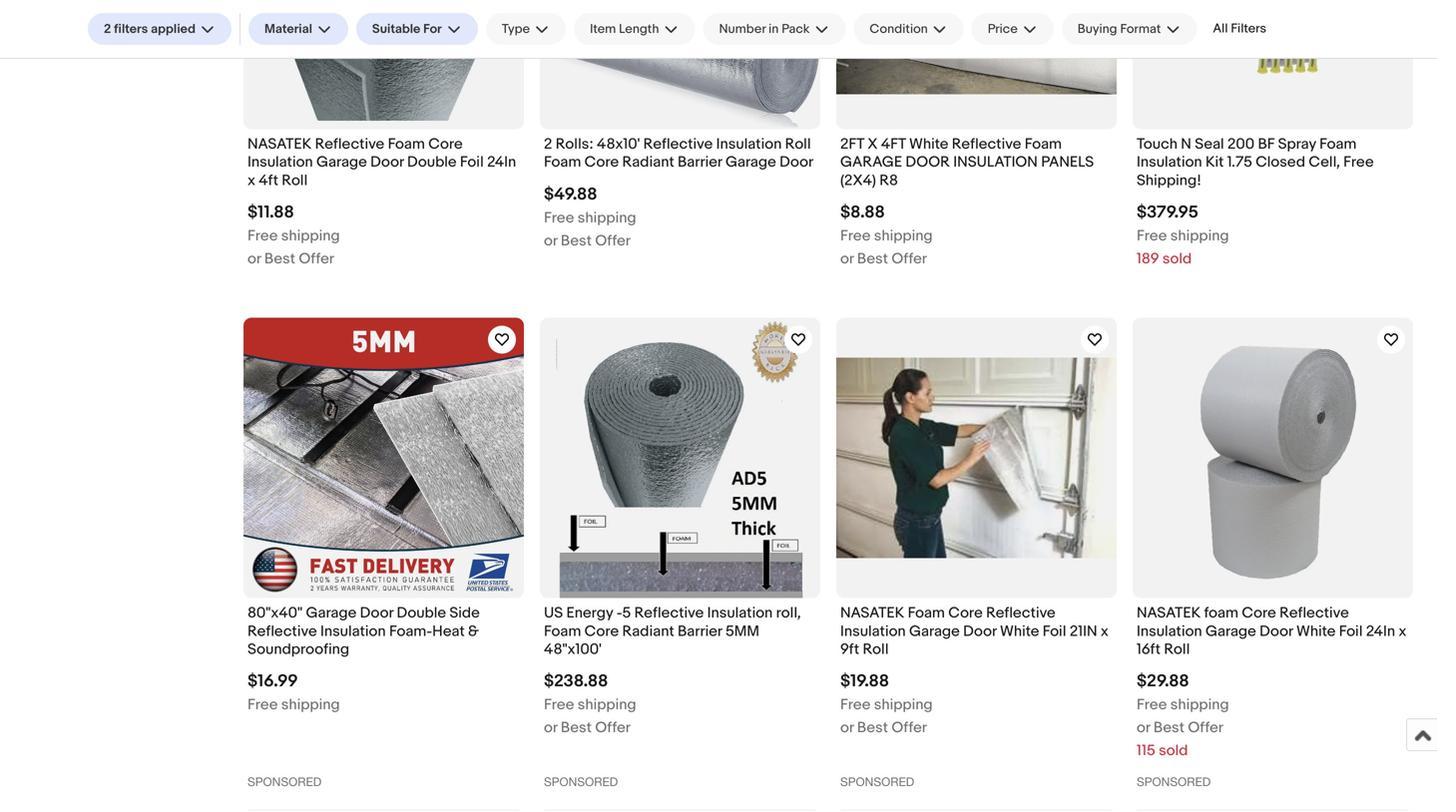 Task type: locate. For each thing, give the bounding box(es) containing it.
nasatek reflective foam core insulation garage door double foil 24in x 4ft roll image
[[244, 0, 524, 121]]

nasatek up 9ft
[[841, 605, 905, 623]]

foil inside nasatek foam core reflective insulation garage door white foil 24in x 16ft roll
[[1340, 623, 1364, 641]]

shipping down "$16.99"
[[281, 697, 340, 715]]

1 radiant from the top
[[623, 153, 675, 171]]

foam down nasatek reflective foam core insulation garage door double foil 24in x 4ft roll image on the top left of the page
[[388, 135, 425, 153]]

garage
[[317, 153, 367, 171], [726, 153, 777, 171], [306, 605, 357, 623], [910, 623, 960, 641], [1206, 623, 1257, 641]]

1 vertical spatial radiant
[[623, 623, 675, 641]]

shipping inside $49.88 free shipping or best offer
[[578, 209, 637, 227]]

all filters
[[1214, 21, 1267, 36]]

or down $238.88
[[544, 720, 558, 738]]

reflective inside '2 rolls: 48x10' reflective insulation roll foam core radiant barrier garage door'
[[644, 135, 713, 153]]

door inside nasatek reflective foam core insulation garage door double foil 24in x 4ft roll
[[371, 153, 404, 171]]

offer inside "$8.88 free shipping or best offer"
[[892, 250, 928, 268]]

5mm
[[726, 623, 760, 641]]

nasatek inside nasatek foam core reflective insulation garage door white foil 24in x 16ft roll
[[1137, 605, 1201, 623]]

offer for $8.88
[[892, 250, 928, 268]]

garage for $11.88
[[317, 153, 367, 171]]

foil
[[460, 153, 484, 171], [1043, 623, 1067, 641], [1340, 623, 1364, 641]]

foil for $11.88
[[460, 153, 484, 171]]

sold
[[1163, 250, 1192, 268], [1159, 743, 1189, 761]]

1 horizontal spatial 24in
[[1367, 623, 1396, 641]]

offer for $49.88
[[595, 232, 631, 250]]

0 horizontal spatial foil
[[460, 153, 484, 171]]

4 sponsored from the left
[[1137, 775, 1211, 789]]

nasatek up 4ft
[[248, 135, 312, 153]]

shipping inside $379.95 free shipping 189 sold
[[1171, 227, 1230, 245]]

barrier
[[678, 153, 723, 171], [678, 623, 723, 641]]

reflective inside nasatek reflective foam core insulation garage door double foil 24in x 4ft roll
[[315, 135, 385, 153]]

free inside "$8.88 free shipping or best offer"
[[841, 227, 871, 245]]

roll left 2ft
[[786, 135, 811, 153]]

door inside 80"x40" garage door double side reflective insulation foam-heat & soundproofing
[[360, 605, 394, 623]]

offer inside $49.88 free shipping or best offer
[[595, 232, 631, 250]]

best inside $11.88 free shipping or best offer
[[264, 250, 296, 268]]

us
[[544, 605, 563, 623]]

0 horizontal spatial nasatek
[[248, 135, 312, 153]]

$29.88
[[1137, 672, 1190, 693]]

shipping down $29.88
[[1171, 697, 1230, 715]]

0 horizontal spatial 2
[[104, 21, 111, 37]]

1 vertical spatial sold
[[1159, 743, 1189, 761]]

sponsored down 115
[[1137, 775, 1211, 789]]

white for $29.88
[[1297, 623, 1336, 641]]

roll inside nasatek foam core reflective insulation garage door white foil 24in x 16ft roll
[[1165, 641, 1191, 659]]

free down $11.88
[[248, 227, 278, 245]]

price
[[988, 21, 1018, 37]]

core inside nasatek reflective foam core insulation garage door double foil 24in x 4ft roll
[[429, 135, 463, 153]]

80"x40" garage door double side reflective insulation foam-heat & soundproofing link
[[248, 605, 520, 664]]

2 horizontal spatial nasatek
[[1137, 605, 1201, 623]]

-
[[617, 605, 623, 623]]

1 horizontal spatial foil
[[1043, 623, 1067, 641]]

us energy -5 reflective insulation roll, foam core radiant barrier 5mm 48"x100'
[[544, 605, 801, 659]]

1 barrier from the top
[[678, 153, 723, 171]]

nasatek inside nasatek reflective foam core insulation garage door double foil 24in x 4ft roll
[[248, 135, 312, 153]]

best inside $19.88 free shipping or best offer
[[858, 720, 889, 738]]

shipping down $19.88 on the bottom of page
[[874, 697, 933, 715]]

189
[[1137, 250, 1160, 268]]

insulation inside nasatek foam core reflective insulation garage door white foil 24in x 16ft roll
[[1137, 623, 1203, 641]]

for
[[424, 21, 442, 37]]

shipping inside $19.88 free shipping or best offer
[[874, 697, 933, 715]]

shipping inside $16.99 free shipping
[[281, 697, 340, 715]]

shipping for $16.99
[[281, 697, 340, 715]]

1 vertical spatial barrier
[[678, 623, 723, 641]]

all
[[1214, 21, 1229, 36]]

x for $19.88
[[1101, 623, 1109, 641]]

1 horizontal spatial white
[[1001, 623, 1040, 641]]

material button
[[249, 13, 348, 45]]

reflective inside us energy -5 reflective insulation roll, foam core radiant barrier 5mm 48"x100'
[[635, 605, 704, 623]]

0 vertical spatial radiant
[[623, 153, 675, 171]]

1 vertical spatial 2
[[544, 135, 553, 153]]

or inside $49.88 free shipping or best offer
[[544, 232, 558, 250]]

0 horizontal spatial white
[[910, 135, 949, 153]]

insulation
[[717, 135, 782, 153], [248, 153, 313, 171], [1137, 153, 1203, 171], [708, 605, 773, 623], [321, 623, 386, 641], [841, 623, 906, 641], [1137, 623, 1203, 641]]

roll for $11.88
[[282, 172, 308, 190]]

offer for $11.88
[[299, 250, 334, 268]]

or inside $29.88 free shipping or best offer 115 sold
[[1137, 720, 1151, 738]]

&
[[468, 623, 479, 641]]

2ft x 4ft white reflective foam garage door insulation panels (2x4) r8
[[841, 135, 1095, 190]]

sponsored for $29.88
[[1137, 775, 1211, 789]]

foam inside '2 rolls: 48x10' reflective insulation roll foam core radiant barrier garage door'
[[544, 153, 581, 171]]

nasatek
[[248, 135, 312, 153], [841, 605, 905, 623], [1137, 605, 1201, 623]]

1 vertical spatial double
[[397, 605, 446, 623]]

best down $8.88
[[858, 250, 889, 268]]

sponsored down $16.99 free shipping
[[248, 775, 322, 789]]

shipping inside $11.88 free shipping or best offer
[[281, 227, 340, 245]]

radiant
[[623, 153, 675, 171], [623, 623, 675, 641]]

double inside nasatek reflective foam core insulation garage door double foil 24in x 4ft roll
[[407, 153, 457, 171]]

sold right 189 on the top right of page
[[1163, 250, 1192, 268]]

shipping for $8.88
[[874, 227, 933, 245]]

0 vertical spatial double
[[407, 153, 457, 171]]

shipping down $11.88
[[281, 227, 340, 245]]

roll inside '2 rolls: 48x10' reflective insulation roll foam core radiant barrier garage door'
[[786, 135, 811, 153]]

door
[[371, 153, 404, 171], [780, 153, 814, 171], [360, 605, 394, 623], [964, 623, 997, 641], [1260, 623, 1294, 641]]

roll inside nasatek foam core reflective insulation garage door white foil 21in x 9ft roll
[[863, 641, 889, 659]]

best inside $49.88 free shipping or best offer
[[561, 232, 592, 250]]

1 horizontal spatial nasatek
[[841, 605, 905, 623]]

type button
[[486, 13, 566, 45]]

radiant down 5
[[623, 623, 675, 641]]

offer for $19.88
[[892, 720, 928, 738]]

pack
[[782, 21, 810, 37]]

insulation inside nasatek foam core reflective insulation garage door white foil 21in x 9ft roll
[[841, 623, 906, 641]]

0 vertical spatial sold
[[1163, 250, 1192, 268]]

garage inside nasatek foam core reflective insulation garage door white foil 24in x 16ft roll
[[1206, 623, 1257, 641]]

$29.88 free shipping or best offer 115 sold
[[1137, 672, 1230, 761]]

door for $19.88
[[964, 623, 997, 641]]

barrier inside '2 rolls: 48x10' reflective insulation roll foam core radiant barrier garage door'
[[678, 153, 723, 171]]

$379.95
[[1137, 202, 1199, 223]]

or inside $238.88 free shipping or best offer
[[544, 720, 558, 738]]

free down $8.88
[[841, 227, 871, 245]]

or down $8.88
[[841, 250, 854, 268]]

white inside nasatek foam core reflective insulation garage door white foil 24in x 16ft roll
[[1297, 623, 1336, 641]]

roll for $29.88
[[1165, 641, 1191, 659]]

shipping down "$379.95"
[[1171, 227, 1230, 245]]

or inside $19.88 free shipping or best offer
[[841, 720, 854, 738]]

free
[[1344, 153, 1375, 171], [544, 209, 575, 227], [248, 227, 278, 245], [841, 227, 871, 245], [1137, 227, 1168, 245], [248, 697, 278, 715], [544, 697, 575, 715], [841, 697, 871, 715], [1137, 697, 1168, 715]]

x inside nasatek foam core reflective insulation garage door white foil 21in x 9ft roll
[[1101, 623, 1109, 641]]

insulation inside nasatek reflective foam core insulation garage door double foil 24in x 4ft roll
[[248, 153, 313, 171]]

$16.99
[[248, 672, 298, 693]]

best inside $238.88 free shipping or best offer
[[561, 720, 592, 738]]

free down $49.88
[[544, 209, 575, 227]]

side
[[450, 605, 480, 623]]

(2x4)
[[841, 172, 877, 190]]

2 left filters
[[104, 21, 111, 37]]

shipping inside "$8.88 free shipping or best offer"
[[874, 227, 933, 245]]

free right cell,
[[1344, 153, 1375, 171]]

1 horizontal spatial x
[[1101, 623, 1109, 641]]

2
[[104, 21, 111, 37], [544, 135, 553, 153]]

best down $11.88
[[264, 250, 296, 268]]

sponsored down $19.88 free shipping or best offer
[[841, 775, 915, 789]]

offer inside $19.88 free shipping or best offer
[[892, 720, 928, 738]]

24in
[[487, 153, 517, 171], [1367, 623, 1396, 641]]

roll right 9ft
[[863, 641, 889, 659]]

item
[[590, 21, 616, 37]]

or for $238.88
[[544, 720, 558, 738]]

best down $19.88 on the bottom of page
[[858, 720, 889, 738]]

white for $19.88
[[1001, 623, 1040, 641]]

nasatek foam core reflective insulation garage door white foil 24in x 16ft roll image
[[1168, 318, 1379, 599]]

0 vertical spatial 2
[[104, 21, 111, 37]]

nasatek foam core reflective insulation garage door white foil 21in x 9ft roll
[[841, 605, 1109, 659]]

0 horizontal spatial x
[[248, 172, 256, 190]]

shipping for $19.88
[[874, 697, 933, 715]]

shipping for $11.88
[[281, 227, 340, 245]]

core
[[429, 135, 463, 153], [585, 153, 619, 171], [949, 605, 983, 623], [1243, 605, 1277, 623], [585, 623, 619, 641]]

free for $49.88
[[544, 209, 575, 227]]

free inside $238.88 free shipping or best offer
[[544, 697, 575, 715]]

offer inside $238.88 free shipping or best offer
[[595, 720, 631, 738]]

foil inside nasatek foam core reflective insulation garage door white foil 21in x 9ft roll
[[1043, 623, 1067, 641]]

$11.88 free shipping or best offer
[[248, 202, 340, 268]]

shipping down $49.88
[[578, 209, 637, 227]]

radiant inside us energy -5 reflective insulation roll, foam core radiant barrier 5mm 48"x100'
[[623, 623, 675, 641]]

2ft x 4ft white reflective foam garage door insulation panels (2x4) r8 image
[[837, 0, 1117, 94]]

foam down us
[[544, 623, 581, 641]]

radiant down 48x10'
[[623, 153, 675, 171]]

shipping for $238.88
[[578, 697, 637, 715]]

buying
[[1078, 21, 1118, 37]]

free inside $379.95 free shipping 189 sold
[[1137, 227, 1168, 245]]

door for $29.88
[[1260, 623, 1294, 641]]

core inside us energy -5 reflective insulation roll, foam core radiant barrier 5mm 48"x100'
[[585, 623, 619, 641]]

free inside $11.88 free shipping or best offer
[[248, 227, 278, 245]]

shipping inside $29.88 free shipping or best offer 115 sold
[[1171, 697, 1230, 715]]

or
[[544, 232, 558, 250], [248, 250, 261, 268], [841, 250, 854, 268], [544, 720, 558, 738], [841, 720, 854, 738], [1137, 720, 1151, 738]]

shipping down $8.88
[[874, 227, 933, 245]]

24in for $11.88
[[487, 153, 517, 171]]

best down $238.88
[[561, 720, 592, 738]]

condition
[[870, 21, 928, 37]]

foam up panels
[[1025, 135, 1062, 153]]

free down $19.88 on the bottom of page
[[841, 697, 871, 715]]

insulation inside 80"x40" garage door double side reflective insulation foam-heat & soundproofing
[[321, 623, 386, 641]]

roll
[[786, 135, 811, 153], [282, 172, 308, 190], [863, 641, 889, 659], [1165, 641, 1191, 659]]

garage inside nasatek foam core reflective insulation garage door white foil 21in x 9ft roll
[[910, 623, 960, 641]]

free inside $19.88 free shipping or best offer
[[841, 697, 871, 715]]

door inside '2 rolls: 48x10' reflective insulation roll foam core radiant barrier garage door'
[[780, 153, 814, 171]]

2 sponsored from the left
[[544, 775, 618, 789]]

reflective inside nasatek foam core reflective insulation garage door white foil 24in x 16ft roll
[[1280, 605, 1350, 623]]

number in pack
[[719, 21, 810, 37]]

$238.88
[[544, 672, 608, 693]]

2 inside dropdown button
[[104, 21, 111, 37]]

garage inside 80"x40" garage door double side reflective insulation foam-heat & soundproofing
[[306, 605, 357, 623]]

or down $49.88
[[544, 232, 558, 250]]

or down $19.88 on the bottom of page
[[841, 720, 854, 738]]

roll right the 16ft
[[1165, 641, 1191, 659]]

2 radiant from the top
[[623, 623, 675, 641]]

foam down rolls: at top left
[[544, 153, 581, 171]]

foam inside touch n seal 200 bf spray foam insulation kit 1.75 closed cell, free shipping!
[[1320, 135, 1357, 153]]

sponsored down $238.88 free shipping or best offer
[[544, 775, 618, 789]]

free inside $49.88 free shipping or best offer
[[544, 209, 575, 227]]

best for $11.88
[[264, 250, 296, 268]]

2 horizontal spatial foil
[[1340, 623, 1364, 641]]

1 vertical spatial 24in
[[1367, 623, 1396, 641]]

reflective
[[315, 135, 385, 153], [644, 135, 713, 153], [952, 135, 1022, 153], [635, 605, 704, 623], [987, 605, 1056, 623], [1280, 605, 1350, 623], [248, 623, 317, 641]]

white
[[910, 135, 949, 153], [1001, 623, 1040, 641], [1297, 623, 1336, 641]]

24in inside nasatek reflective foam core insulation garage door double foil 24in x 4ft roll
[[487, 153, 517, 171]]

free up 189 on the top right of page
[[1137, 227, 1168, 245]]

foam inside nasatek foam core reflective insulation garage door white foil 21in x 9ft roll
[[908, 605, 946, 623]]

or inside "$8.88 free shipping or best offer"
[[841, 250, 854, 268]]

sold inside $379.95 free shipping 189 sold
[[1163, 250, 1192, 268]]

format
[[1121, 21, 1162, 37]]

or inside $11.88 free shipping or best offer
[[248, 250, 261, 268]]

sold right 115
[[1159, 743, 1189, 761]]

free down $29.88
[[1137, 697, 1168, 715]]

4ft
[[882, 135, 906, 153]]

2 horizontal spatial x
[[1399, 623, 1407, 641]]

3 sponsored from the left
[[841, 775, 915, 789]]

x inside nasatek reflective foam core insulation garage door double foil 24in x 4ft roll
[[248, 172, 256, 190]]

reflective inside 80"x40" garage door double side reflective insulation foam-heat & soundproofing
[[248, 623, 317, 641]]

door inside nasatek foam core reflective insulation garage door white foil 24in x 16ft roll
[[1260, 623, 1294, 641]]

roll inside nasatek reflective foam core insulation garage door double foil 24in x 4ft roll
[[282, 172, 308, 190]]

all filters button
[[1206, 13, 1275, 44]]

shipping down $238.88
[[578, 697, 637, 715]]

1 horizontal spatial 2
[[544, 135, 553, 153]]

offer inside $11.88 free shipping or best offer
[[299, 250, 334, 268]]

best up 115
[[1154, 720, 1185, 738]]

door inside nasatek foam core reflective insulation garage door white foil 21in x 9ft roll
[[964, 623, 997, 641]]

offer
[[595, 232, 631, 250], [299, 250, 334, 268], [892, 250, 928, 268], [595, 720, 631, 738], [892, 720, 928, 738], [1189, 720, 1224, 738]]

200
[[1228, 135, 1255, 153]]

closed
[[1256, 153, 1306, 171]]

48"x100'
[[544, 641, 602, 659]]

free down $238.88
[[544, 697, 575, 715]]

white inside the 2ft x 4ft white reflective foam garage door insulation panels (2x4) r8
[[910, 135, 949, 153]]

roll for $19.88
[[863, 641, 889, 659]]

insulation inside '2 rolls: 48x10' reflective insulation roll foam core radiant barrier garage door'
[[717, 135, 782, 153]]

sponsored
[[248, 775, 322, 789], [544, 775, 618, 789], [841, 775, 915, 789], [1137, 775, 1211, 789]]

0 vertical spatial 24in
[[487, 153, 517, 171]]

roll right 4ft
[[282, 172, 308, 190]]

1.75
[[1228, 153, 1253, 171]]

best for $19.88
[[858, 720, 889, 738]]

white inside nasatek foam core reflective insulation garage door white foil 21in x 9ft roll
[[1001, 623, 1040, 641]]

nasatek for $19.88
[[841, 605, 905, 623]]

buying format
[[1078, 21, 1162, 37]]

shipping inside $238.88 free shipping or best offer
[[578, 697, 637, 715]]

or for $11.88
[[248, 250, 261, 268]]

cell,
[[1309, 153, 1341, 171]]

free inside touch n seal 200 bf spray foam insulation kit 1.75 closed cell, free shipping!
[[1344, 153, 1375, 171]]

$19.88 free shipping or best offer
[[841, 672, 933, 738]]

2 filters applied button
[[88, 13, 232, 45]]

foam up cell,
[[1320, 135, 1357, 153]]

or up 115
[[1137, 720, 1151, 738]]

0 horizontal spatial 24in
[[487, 153, 517, 171]]

2 for 2 filters applied
[[104, 21, 111, 37]]

1 sponsored from the left
[[248, 775, 322, 789]]

or down $11.88
[[248, 250, 261, 268]]

rolls:
[[556, 135, 594, 153]]

21in
[[1070, 623, 1098, 641]]

2 barrier from the top
[[678, 623, 723, 641]]

foil inside nasatek reflective foam core insulation garage door double foil 24in x 4ft roll
[[460, 153, 484, 171]]

shipping for $29.88
[[1171, 697, 1230, 715]]

2 inside '2 rolls: 48x10' reflective insulation roll foam core radiant barrier garage door'
[[544, 135, 553, 153]]

nasatek up the 16ft
[[1137, 605, 1201, 623]]

best down $49.88
[[561, 232, 592, 250]]

2 left rolls: at top left
[[544, 135, 553, 153]]

$238.88 free shipping or best offer
[[544, 672, 637, 738]]

garage inside nasatek reflective foam core insulation garage door double foil 24in x 4ft roll
[[317, 153, 367, 171]]

$379.95 free shipping 189 sold
[[1137, 202, 1230, 268]]

foam up $19.88 free shipping or best offer
[[908, 605, 946, 623]]

free down "$16.99"
[[248, 697, 278, 715]]

24in inside nasatek foam core reflective insulation garage door white foil 24in x 16ft roll
[[1367, 623, 1396, 641]]

shipping!
[[1137, 172, 1202, 190]]

core inside nasatek foam core reflective insulation garage door white foil 21in x 9ft roll
[[949, 605, 983, 623]]

0 vertical spatial barrier
[[678, 153, 723, 171]]

door
[[906, 153, 951, 171]]

2 horizontal spatial white
[[1297, 623, 1336, 641]]

2 rolls: 48x10' reflective insulation roll foam core radiant barrier garage door image
[[540, 0, 821, 127]]

nasatek inside nasatek foam core reflective insulation garage door white foil 21in x 9ft roll
[[841, 605, 905, 623]]

sponsored for $16.99
[[248, 775, 322, 789]]

best inside "$8.88 free shipping or best offer"
[[858, 250, 889, 268]]



Task type: vqa. For each thing, say whether or not it's contained in the screenshot.


Task type: describe. For each thing, give the bounding box(es) containing it.
double inside 80"x40" garage door double side reflective insulation foam-heat & soundproofing
[[397, 605, 446, 623]]

door for $11.88
[[371, 153, 404, 171]]

foam inside nasatek reflective foam core insulation garage door double foil 24in x 4ft roll
[[388, 135, 425, 153]]

nasatek reflective foam core insulation garage door double foil 24in x 4ft roll
[[248, 135, 517, 190]]

touch n seal 200 bf spray foam insulation kit 1.75 closed cell, free shipping! link
[[1137, 135, 1410, 195]]

seal
[[1195, 135, 1225, 153]]

applied
[[151, 21, 196, 37]]

condition button
[[854, 13, 964, 45]]

us energy -5 reflective insulation roll, foam core radiant barrier 5mm 48"x100' link
[[544, 605, 817, 664]]

foam inside the 2ft x 4ft white reflective foam garage door insulation panels (2x4) r8
[[1025, 135, 1062, 153]]

foil for $19.88
[[1043, 623, 1067, 641]]

$19.88
[[841, 672, 890, 693]]

in
[[769, 21, 779, 37]]

item length button
[[574, 13, 695, 45]]

shipping for $49.88
[[578, 209, 637, 227]]

item length
[[590, 21, 659, 37]]

touch
[[1137, 135, 1178, 153]]

80"x40"
[[248, 605, 303, 623]]

2 filters applied
[[104, 21, 196, 37]]

115
[[1137, 743, 1156, 761]]

suitable
[[372, 21, 421, 37]]

number in pack button
[[703, 13, 846, 45]]

nasatek foam core reflective insulation garage door white foil 24in x 16ft roll
[[1137, 605, 1407, 659]]

or for $19.88
[[841, 720, 854, 738]]

core inside '2 rolls: 48x10' reflective insulation roll foam core radiant barrier garage door'
[[585, 153, 619, 171]]

energy
[[567, 605, 613, 623]]

free inside $16.99 free shipping
[[248, 697, 278, 715]]

free inside $29.88 free shipping or best offer 115 sold
[[1137, 697, 1168, 715]]

2ft x 4ft white reflective foam garage door insulation panels (2x4) r8 link
[[841, 135, 1113, 195]]

x
[[868, 135, 878, 153]]

$8.88 free shipping or best offer
[[841, 202, 933, 268]]

24in for $29.88
[[1367, 623, 1396, 641]]

touch n seal 200 bf spray foam insulation kit 1.75 closed cell, free shipping! image
[[1133, 0, 1414, 129]]

type
[[502, 21, 530, 37]]

roll,
[[777, 605, 801, 623]]

2 rolls: 48x10' reflective insulation roll foam core radiant barrier garage door
[[544, 135, 814, 171]]

foam
[[1205, 605, 1239, 623]]

nasatek foam core reflective insulation garage door white foil 21in x 9ft roll link
[[841, 605, 1113, 664]]

reflective inside nasatek foam core reflective insulation garage door white foil 21in x 9ft roll
[[987, 605, 1056, 623]]

free for $19.88
[[841, 697, 871, 715]]

foam inside us energy -5 reflective insulation roll, foam core radiant barrier 5mm 48"x100'
[[544, 623, 581, 641]]

spray
[[1279, 135, 1317, 153]]

$11.88
[[248, 202, 294, 223]]

buying format button
[[1062, 13, 1198, 45]]

best for $8.88
[[858, 250, 889, 268]]

suitable for
[[372, 21, 442, 37]]

barrier inside us energy -5 reflective insulation roll, foam core radiant barrier 5mm 48"x100'
[[678, 623, 723, 641]]

2ft
[[841, 135, 865, 153]]

offer for $238.88
[[595, 720, 631, 738]]

x for $11.88
[[248, 172, 256, 190]]

nasatek reflective foam core insulation garage door double foil 24in x 4ft roll link
[[248, 135, 520, 195]]

material
[[265, 21, 312, 37]]

core inside nasatek foam core reflective insulation garage door white foil 24in x 16ft roll
[[1243, 605, 1277, 623]]

garage inside '2 rolls: 48x10' reflective insulation roll foam core radiant barrier garage door'
[[726, 153, 777, 171]]

soundproofing
[[248, 641, 350, 659]]

heat
[[432, 623, 465, 641]]

insulation inside us energy -5 reflective insulation roll, foam core radiant barrier 5mm 48"x100'
[[708, 605, 773, 623]]

4ft
[[259, 172, 279, 190]]

2 rolls: 48x10' reflective insulation roll foam core radiant barrier garage door link
[[544, 135, 817, 177]]

radiant inside '2 rolls: 48x10' reflective insulation roll foam core radiant barrier garage door'
[[623, 153, 675, 171]]

offer inside $29.88 free shipping or best offer 115 sold
[[1189, 720, 1224, 738]]

filters
[[114, 21, 148, 37]]

$16.99 free shipping
[[248, 672, 340, 715]]

insulation
[[954, 153, 1038, 171]]

5
[[623, 605, 631, 623]]

price button
[[972, 13, 1054, 45]]

touch n seal 200 bf spray foam insulation kit 1.75 closed cell, free shipping!
[[1137, 135, 1375, 190]]

$49.88
[[544, 184, 598, 205]]

$49.88 free shipping or best offer
[[544, 184, 637, 250]]

length
[[619, 21, 659, 37]]

reflective inside the 2ft x 4ft white reflective foam garage door insulation panels (2x4) r8
[[952, 135, 1022, 153]]

bf
[[1259, 135, 1275, 153]]

80"x40" garage door double side reflective insulation foam-heat & soundproofing image
[[244, 318, 524, 599]]

best inside $29.88 free shipping or best offer 115 sold
[[1154, 720, 1185, 738]]

or for $8.88
[[841, 250, 854, 268]]

16ft
[[1137, 641, 1161, 659]]

garage for $29.88
[[1206, 623, 1257, 641]]

kit
[[1206, 153, 1225, 171]]

us energy -5 reflective insulation roll, foam core radiant barrier 5mm 48"x100' image
[[557, 318, 804, 599]]

garage for $19.88
[[910, 623, 960, 641]]

or for $49.88
[[544, 232, 558, 250]]

x inside nasatek foam core reflective insulation garage door white foil 24in x 16ft roll
[[1399, 623, 1407, 641]]

sponsored for $19.88
[[841, 775, 915, 789]]

suitable for button
[[356, 13, 478, 45]]

number
[[719, 21, 766, 37]]

free for $379.95
[[1137, 227, 1168, 245]]

sponsored for $238.88
[[544, 775, 618, 789]]

$8.88
[[841, 202, 885, 223]]

sold inside $29.88 free shipping or best offer 115 sold
[[1159, 743, 1189, 761]]

insulation inside touch n seal 200 bf spray foam insulation kit 1.75 closed cell, free shipping!
[[1137, 153, 1203, 171]]

free for $8.88
[[841, 227, 871, 245]]

shipping for $379.95
[[1171, 227, 1230, 245]]

48x10'
[[597, 135, 640, 153]]

nasatek for $11.88
[[248, 135, 312, 153]]

panels
[[1042, 153, 1095, 171]]

free for $11.88
[[248, 227, 278, 245]]

best for $49.88
[[561, 232, 592, 250]]

foam-
[[389, 623, 432, 641]]

nasatek foam core reflective insulation garage door white foil 21in x 9ft roll image
[[837, 358, 1117, 559]]

80"x40" garage door double side reflective insulation foam-heat & soundproofing
[[248, 605, 480, 659]]

9ft
[[841, 641, 860, 659]]

free for $238.88
[[544, 697, 575, 715]]

r8
[[880, 172, 899, 190]]

2 for 2 rolls: 48x10' reflective insulation roll foam core radiant barrier garage door
[[544, 135, 553, 153]]

best for $238.88
[[561, 720, 592, 738]]

nasatek foam core reflective insulation garage door white foil 24in x 16ft roll link
[[1137, 605, 1410, 664]]

n
[[1182, 135, 1192, 153]]



